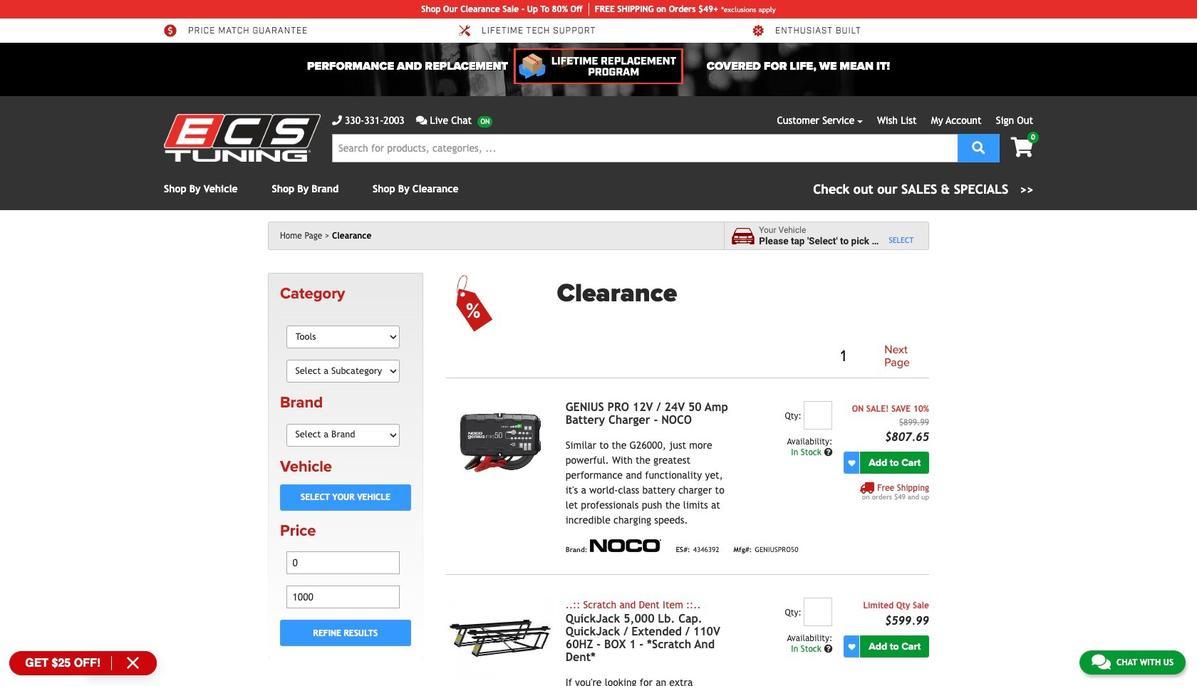 Task type: vqa. For each thing, say whether or not it's contained in the screenshot.
PHONE icon on the left of the page
yes



Task type: locate. For each thing, give the bounding box(es) containing it.
es#4013679 - 5175217-box1sd1 - quickjack 5,000 lb. cap. quickjack / extended / 110v 60hz - box 1 - *scratch and dent* - if you're looking for an extra quickjack lift for your quickjack system, look no further! - scratch & dent - audi bmw volkswagen mercedes benz mini porsche image
[[446, 598, 554, 679]]

es#4346392 - geniuspro50 - genius pro 12v / 24v 50 amp battery charger - noco - similar to the g26000, just more powerful. with the greatest performance and functionality yet, it's a world-class battery charger to let professionals push the limits at incredible charging speeds. - noco - audi bmw volkswagen mercedes benz mini porsche image
[[446, 401, 554, 483]]

comments image
[[416, 115, 427, 125], [1092, 654, 1111, 671]]

2 question circle image from the top
[[824, 645, 833, 654]]

0 vertical spatial question circle image
[[824, 449, 833, 457]]

ecs tuning image
[[164, 114, 321, 162]]

0 vertical spatial comments image
[[416, 115, 427, 125]]

1 vertical spatial question circle image
[[824, 645, 833, 654]]

add to wish list image
[[849, 460, 856, 467]]

search image
[[973, 141, 985, 154]]

phone image
[[332, 115, 342, 125]]

noco - corporate logo image
[[591, 540, 662, 553]]

1 vertical spatial comments image
[[1092, 654, 1111, 671]]

question circle image
[[824, 449, 833, 457], [824, 645, 833, 654]]

None number field
[[804, 401, 833, 430], [804, 598, 833, 627], [804, 401, 833, 430], [804, 598, 833, 627]]



Task type: describe. For each thing, give the bounding box(es) containing it.
Max Price number field
[[286, 586, 400, 609]]

Search text field
[[332, 134, 958, 163]]

paginated product list navigation navigation
[[557, 341, 930, 372]]

1 horizontal spatial comments image
[[1092, 654, 1111, 671]]

lifetime replacement program banner image
[[514, 48, 684, 84]]

0 horizontal spatial comments image
[[416, 115, 427, 125]]

add to wish list image
[[849, 643, 856, 651]]

Min Price number field
[[286, 552, 400, 575]]

shopping cart image
[[1011, 138, 1034, 158]]

1 question circle image from the top
[[824, 449, 833, 457]]



